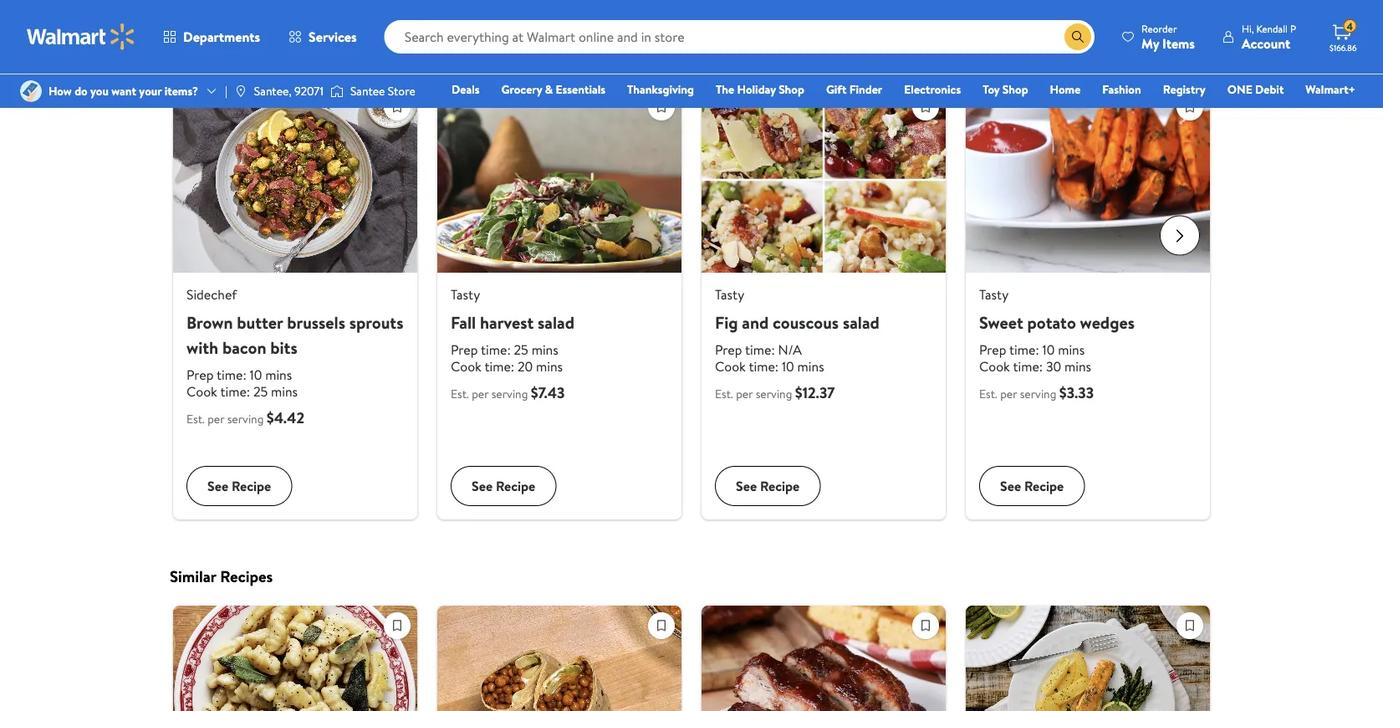 Task type: locate. For each thing, give the bounding box(es) containing it.
serving inside est. per serving $4.42
[[227, 411, 264, 427]]

salad right harvest
[[538, 310, 575, 334]]

2 shop from the left
[[1003, 81, 1029, 97]]

 image right 92071
[[330, 83, 344, 100]]

essentials
[[556, 81, 606, 97]]

serving down 20
[[492, 385, 528, 402]]

per down the prep time: n/a cook time: 10 mins
[[736, 385, 753, 402]]

per down prep time: 10 mins cook time: 30 mins
[[1001, 385, 1017, 402]]

serving down "30"
[[1020, 385, 1057, 402]]

with right well
[[238, 46, 268, 68]]

3 see recipe from the left
[[736, 477, 800, 495]]

and
[[742, 310, 769, 334]]

saved image for fall harvest salad image
[[649, 94, 674, 119]]

potato
[[1028, 310, 1076, 334]]

cook
[[451, 357, 482, 375], [715, 357, 746, 375], [980, 357, 1010, 375], [187, 382, 217, 400]]

est. down prep time: 10 mins cook time: 25 mins
[[187, 411, 205, 427]]

with inside brown butter brussels sprouts with bacon bits
[[187, 335, 218, 359]]

1 see recipe from the left
[[207, 477, 271, 495]]

prep for fig and couscous salad
[[715, 340, 742, 359]]

Walmart Site-Wide search field
[[384, 20, 1095, 54]]

4 see recipe from the left
[[1000, 477, 1064, 495]]

Search search field
[[384, 20, 1095, 54]]

serving for butter
[[227, 411, 264, 427]]

cook down sweet
[[980, 357, 1010, 375]]

1 horizontal spatial  image
[[330, 83, 344, 100]]

per inside est. per serving $3.33
[[1001, 385, 1017, 402]]

well
[[208, 46, 235, 68]]

per inside est. per serving $7.43
[[472, 385, 489, 402]]

0 horizontal spatial 25
[[253, 382, 268, 400]]

0 horizontal spatial saved image
[[385, 94, 410, 119]]

easy homemade potato gnocchi image
[[173, 606, 417, 711]]

harvest
[[480, 310, 534, 334]]

walmart+ link
[[1298, 80, 1363, 98]]

prep down fall
[[451, 340, 478, 359]]

est. for brown butter brussels sprouts with bacon bits
[[187, 411, 205, 427]]

3 see from the left
[[736, 477, 757, 495]]

1 vertical spatial 25
[[253, 382, 268, 400]]

the holiday shop
[[716, 81, 805, 97]]

per inside est. per serving $12.37
[[736, 385, 753, 402]]

10 inside prep time: 10 mins cook time: 25 mins
[[250, 365, 262, 384]]

10 inside prep time: 10 mins cook time: 30 mins
[[1043, 340, 1055, 359]]

1 horizontal spatial salad
[[843, 310, 880, 334]]

cook inside prep time: 10 mins cook time: 30 mins
[[980, 357, 1010, 375]]

est. down prep time: 10 mins cook time: 30 mins
[[980, 385, 998, 402]]

25
[[514, 340, 529, 359], [253, 382, 268, 400]]

 image
[[330, 83, 344, 100], [234, 84, 247, 98]]

how do you want your items?
[[49, 83, 198, 99]]

 image for santee store
[[330, 83, 344, 100]]

1 horizontal spatial 10
[[782, 357, 794, 375]]

prep down fig
[[715, 340, 742, 359]]

home link
[[1043, 80, 1089, 98]]

fig and couscous salad
[[715, 310, 880, 334]]

mins up $12.37
[[798, 357, 824, 375]]

10 down bacon
[[250, 365, 262, 384]]

per down prep time: 25 mins cook time: 20 mins
[[472, 385, 489, 402]]

oven baked bbq baby back ribs image
[[702, 606, 946, 711]]

1 horizontal spatial tasty
[[715, 285, 745, 303]]

10 up est. per serving $12.37
[[782, 357, 794, 375]]

est. inside est. per serving $7.43
[[451, 385, 469, 402]]

the
[[716, 81, 735, 97]]

0 horizontal spatial 10
[[250, 365, 262, 384]]

per down prep time: 10 mins cook time: 25 mins
[[208, 411, 224, 427]]

mins
[[532, 340, 559, 359], [1058, 340, 1085, 359], [536, 357, 563, 375], [798, 357, 824, 375], [1065, 357, 1092, 375], [265, 365, 292, 384], [271, 382, 298, 400]]

0 horizontal spatial salad
[[538, 310, 575, 334]]

gift finder link
[[819, 80, 890, 98]]

prep inside prep time: 10 mins cook time: 30 mins
[[980, 340, 1007, 359]]

0 vertical spatial 25
[[514, 340, 529, 359]]

tasty up fig
[[715, 285, 745, 303]]

sidechef
[[187, 285, 237, 303]]

mins down sweet potato wedges
[[1058, 340, 1085, 359]]

3 recipe from the left
[[760, 477, 800, 495]]

serving inside est. per serving $7.43
[[492, 385, 528, 402]]

1 see from the left
[[207, 477, 228, 495]]

p
[[1291, 21, 1297, 36]]

 image
[[20, 80, 42, 102]]

prep inside prep time: 10 mins cook time: 25 mins
[[187, 365, 214, 384]]

cook inside prep time: 25 mins cook time: 20 mins
[[451, 357, 482, 375]]

est.
[[451, 385, 469, 402], [715, 385, 733, 402], [980, 385, 998, 402], [187, 411, 205, 427]]

one
[[1228, 81, 1253, 97]]

saved image
[[649, 94, 674, 119], [913, 94, 939, 119], [1178, 94, 1203, 119], [385, 613, 410, 638], [913, 613, 939, 638], [1178, 613, 1203, 638]]

tasty up fall
[[451, 285, 480, 303]]

prep inside the prep time: n/a cook time: 10 mins
[[715, 340, 742, 359]]

est. inside est. per serving $3.33
[[980, 385, 998, 402]]

10 down potato
[[1043, 340, 1055, 359]]

shop right toy
[[1003, 81, 1029, 97]]

25 down 'fall harvest salad'
[[514, 340, 529, 359]]

per
[[472, 385, 489, 402], [736, 385, 753, 402], [1001, 385, 1017, 402], [208, 411, 224, 427]]

departments
[[183, 28, 260, 46]]

0 horizontal spatial with
[[187, 335, 218, 359]]

25 up est. per serving $4.42
[[253, 382, 268, 400]]

tasty for fall
[[451, 285, 480, 303]]

1 vertical spatial with
[[187, 335, 218, 359]]

thanksgiving link
[[620, 80, 702, 98]]

serving down the prep time: n/a cook time: 10 mins
[[756, 385, 792, 402]]

est. inside est. per serving $4.42
[[187, 411, 205, 427]]

tasty up sweet
[[980, 285, 1009, 303]]

saved image for "sweet potato wedges" image
[[1178, 94, 1203, 119]]

walmart+
[[1306, 81, 1356, 97]]

serving inside est. per serving $3.33
[[1020, 385, 1057, 402]]

see
[[207, 477, 228, 495], [472, 477, 493, 495], [736, 477, 757, 495], [1000, 477, 1021, 495]]

4 see from the left
[[1000, 477, 1021, 495]]

search icon image
[[1072, 30, 1085, 43]]

2 see from the left
[[472, 477, 493, 495]]

see for fall harvest salad
[[472, 477, 493, 495]]

salad
[[538, 310, 575, 334], [843, 310, 880, 334]]

0 vertical spatial saved image
[[385, 94, 410, 119]]

see recipe for and
[[736, 477, 800, 495]]

2 salad from the left
[[843, 310, 880, 334]]

$166.86
[[1330, 42, 1357, 53]]

 image right |
[[234, 84, 247, 98]]

prep down sweet
[[980, 340, 1007, 359]]

recipe for butter
[[232, 477, 271, 495]]

brown sugar salmon image
[[966, 606, 1210, 711]]

n/a
[[778, 340, 802, 359]]

goes well with
[[170, 46, 268, 68]]

2 tasty from the left
[[715, 285, 745, 303]]

2 horizontal spatial tasty
[[980, 285, 1009, 303]]

serving down prep time: 10 mins cook time: 25 mins
[[227, 411, 264, 427]]

brown butter brussels sprouts with bacon bits
[[187, 310, 404, 359]]

with
[[238, 46, 268, 68], [187, 335, 218, 359]]

4 recipe from the left
[[1025, 477, 1064, 495]]

the holiday shop link
[[709, 80, 812, 98]]

0 horizontal spatial tasty
[[451, 285, 480, 303]]

cook up est. per serving $4.42
[[187, 382, 217, 400]]

time:
[[481, 340, 511, 359], [745, 340, 775, 359], [1010, 340, 1039, 359], [485, 357, 515, 375], [749, 357, 779, 375], [1013, 357, 1043, 375], [217, 365, 246, 384], [220, 382, 250, 400]]

couscous
[[773, 310, 839, 334]]

2 horizontal spatial 10
[[1043, 340, 1055, 359]]

electronics
[[904, 81, 961, 97]]

saved image for "buffalo chickpea wraps" image
[[649, 613, 674, 638]]

with down "brown"
[[187, 335, 218, 359]]

per for fig and couscous salad
[[736, 385, 753, 402]]

deals link
[[444, 80, 487, 98]]

prep inside prep time: 25 mins cook time: 20 mins
[[451, 340, 478, 359]]

cook for sweet potato wedges
[[980, 357, 1010, 375]]

see recipe for butter
[[207, 477, 271, 495]]

|
[[225, 83, 227, 99]]

per inside est. per serving $4.42
[[208, 411, 224, 427]]

fall harvest salad image
[[437, 87, 682, 272]]

saved image
[[385, 94, 410, 119], [649, 613, 674, 638]]

serving for potato
[[1020, 385, 1057, 402]]

saved image for easy homemade potato gnocchi image
[[385, 613, 410, 638]]

est. for fall harvest salad
[[451, 385, 469, 402]]

10
[[1043, 340, 1055, 359], [782, 357, 794, 375], [250, 365, 262, 384]]

services button
[[274, 17, 371, 57]]

0 horizontal spatial  image
[[234, 84, 247, 98]]

mins down 'fall harvest salad'
[[532, 340, 559, 359]]

1 vertical spatial saved image
[[649, 613, 674, 638]]

prep
[[451, 340, 478, 359], [715, 340, 742, 359], [980, 340, 1007, 359], [187, 365, 214, 384]]

debit
[[1256, 81, 1284, 97]]

1 horizontal spatial shop
[[1003, 81, 1029, 97]]

cook down fall
[[451, 357, 482, 375]]

holiday
[[737, 81, 776, 97]]

recipe
[[232, 477, 271, 495], [496, 477, 536, 495], [760, 477, 800, 495], [1025, 477, 1064, 495]]

serving inside est. per serving $12.37
[[756, 385, 792, 402]]

prep down "brown"
[[187, 365, 214, 384]]

see recipe for potato
[[1000, 477, 1064, 495]]

similar recipes
[[170, 565, 273, 587]]

finder
[[850, 81, 883, 97]]

kendall
[[1257, 21, 1288, 36]]

$3.33
[[1060, 382, 1094, 403]]

1 recipe from the left
[[232, 477, 271, 495]]

deals
[[452, 81, 480, 97]]

$4.42
[[267, 407, 305, 428]]

0 vertical spatial with
[[238, 46, 268, 68]]

salad right couscous
[[843, 310, 880, 334]]

grocery
[[502, 81, 542, 97]]

2 recipe from the left
[[496, 477, 536, 495]]

clear search field text image
[[1045, 30, 1058, 44]]

shop right holiday
[[779, 81, 805, 97]]

cook down fig
[[715, 357, 746, 375]]

est. down the prep time: n/a cook time: 10 mins
[[715, 385, 733, 402]]

1 tasty from the left
[[451, 285, 480, 303]]

walmart image
[[27, 23, 136, 50]]

serving
[[492, 385, 528, 402], [756, 385, 792, 402], [1020, 385, 1057, 402], [227, 411, 264, 427]]

shop
[[779, 81, 805, 97], [1003, 81, 1029, 97]]

brussels
[[287, 310, 345, 334]]

0 horizontal spatial shop
[[779, 81, 805, 97]]

prep for sweet potato wedges
[[980, 340, 1007, 359]]

2 see recipe from the left
[[472, 477, 536, 495]]

my
[[1142, 34, 1160, 52]]

see recipe
[[207, 477, 271, 495], [472, 477, 536, 495], [736, 477, 800, 495], [1000, 477, 1064, 495]]

santee
[[350, 83, 385, 99]]

mins right "30"
[[1065, 357, 1092, 375]]

fashion link
[[1095, 80, 1149, 98]]

prep time: n/a cook time: 10 mins
[[715, 340, 824, 375]]

cook inside prep time: 10 mins cook time: 25 mins
[[187, 382, 217, 400]]

3 tasty from the left
[[980, 285, 1009, 303]]

1 horizontal spatial 25
[[514, 340, 529, 359]]

saved image for oven baked bbq baby back ribs image
[[913, 613, 939, 638]]

1 horizontal spatial saved image
[[649, 613, 674, 638]]

gift
[[826, 81, 847, 97]]

est. inside est. per serving $12.37
[[715, 385, 733, 402]]

1 horizontal spatial with
[[238, 46, 268, 68]]

est. down prep time: 25 mins cook time: 20 mins
[[451, 385, 469, 402]]



Task type: describe. For each thing, give the bounding box(es) containing it.
one debit link
[[1220, 80, 1292, 98]]

store
[[388, 83, 416, 99]]

25 inside prep time: 25 mins cook time: 20 mins
[[514, 340, 529, 359]]

items
[[1163, 34, 1195, 52]]

fig and couscous salad image
[[702, 87, 946, 272]]

fig
[[715, 310, 738, 334]]

est. for fig and couscous salad
[[715, 385, 733, 402]]

est. per serving $4.42
[[187, 407, 305, 428]]

cook for fall harvest salad
[[451, 357, 482, 375]]

prep for brown butter brussels sprouts with bacon bits
[[187, 365, 214, 384]]

grocery & essentials
[[502, 81, 606, 97]]

serving for and
[[756, 385, 792, 402]]

sweet potato wedges image
[[966, 87, 1210, 272]]

departments button
[[149, 17, 274, 57]]

cook for brown butter brussels sprouts with bacon bits
[[187, 382, 217, 400]]

brown
[[187, 310, 233, 334]]

hi, kendall p account
[[1242, 21, 1297, 52]]

similar
[[170, 565, 216, 587]]

registry
[[1163, 81, 1206, 97]]

$12.37
[[795, 382, 835, 403]]

see for brown butter brussels sprouts with bacon bits
[[207, 477, 228, 495]]

hi,
[[1242, 21, 1254, 36]]

see recipe for harvest
[[472, 477, 536, 495]]

toy shop
[[983, 81, 1029, 97]]

toy shop link
[[975, 80, 1036, 98]]

thanksgiving
[[627, 81, 694, 97]]

 image for santee, 92071
[[234, 84, 247, 98]]

recipes
[[220, 565, 273, 587]]

saved image for fig and couscous salad image
[[913, 94, 939, 119]]

est. per serving $12.37
[[715, 382, 835, 403]]

mins inside the prep time: n/a cook time: 10 mins
[[798, 357, 824, 375]]

fall harvest salad
[[451, 310, 575, 334]]

brown butter brussels sprouts with bacon bits image
[[173, 87, 417, 272]]

1 salad from the left
[[538, 310, 575, 334]]

$7.43
[[531, 382, 565, 403]]

santee store
[[350, 83, 416, 99]]

1 shop from the left
[[779, 81, 805, 97]]

serving for harvest
[[492, 385, 528, 402]]

10 inside the prep time: n/a cook time: 10 mins
[[782, 357, 794, 375]]

mins up $4.42
[[271, 382, 298, 400]]

reorder
[[1142, 21, 1177, 36]]

next slide of list image
[[1160, 215, 1200, 255]]

mins down bits
[[265, 365, 292, 384]]

prep time: 10 mins cook time: 25 mins
[[187, 365, 298, 400]]

reorder my items
[[1142, 21, 1195, 52]]

how
[[49, 83, 72, 99]]

tasty for fig
[[715, 285, 745, 303]]

recipe for and
[[760, 477, 800, 495]]

prep for fall harvest salad
[[451, 340, 478, 359]]

want
[[111, 83, 136, 99]]

92071
[[295, 83, 324, 99]]

your
[[139, 83, 162, 99]]

per for sweet potato wedges
[[1001, 385, 1017, 402]]

do
[[75, 83, 88, 99]]

mins right 20
[[536, 357, 563, 375]]

sweet
[[980, 310, 1024, 334]]

registry link
[[1156, 80, 1214, 98]]

tasty for sweet
[[980, 285, 1009, 303]]

recipe for harvest
[[496, 477, 536, 495]]

25 inside prep time: 10 mins cook time: 25 mins
[[253, 382, 268, 400]]

santee, 92071
[[254, 83, 324, 99]]

grocery & essentials link
[[494, 80, 613, 98]]

one debit
[[1228, 81, 1284, 97]]

toy
[[983, 81, 1000, 97]]

electronics link
[[897, 80, 969, 98]]

saved image for brown butter brussels sprouts with bacon bits image
[[385, 94, 410, 119]]

est. per serving $7.43
[[451, 382, 565, 403]]

recipe for potato
[[1025, 477, 1064, 495]]

santee,
[[254, 83, 292, 99]]

sprouts
[[349, 310, 404, 334]]

10 for brown butter brussels sprouts with bacon bits
[[250, 365, 262, 384]]

wedges
[[1080, 310, 1135, 334]]

account
[[1242, 34, 1291, 52]]

home
[[1050, 81, 1081, 97]]

per for fall harvest salad
[[472, 385, 489, 402]]

bits
[[270, 335, 298, 359]]

items?
[[165, 83, 198, 99]]

prep time: 25 mins cook time: 20 mins
[[451, 340, 563, 375]]

butter
[[237, 310, 283, 334]]

services
[[309, 28, 357, 46]]

&
[[545, 81, 553, 97]]

cook inside the prep time: n/a cook time: 10 mins
[[715, 357, 746, 375]]

10 for sweet potato wedges
[[1043, 340, 1055, 359]]

30
[[1046, 357, 1062, 375]]

est. per serving $3.33
[[980, 382, 1094, 403]]

goes
[[170, 46, 204, 68]]

buffalo chickpea wraps image
[[437, 606, 682, 711]]

sweet potato wedges
[[980, 310, 1135, 334]]

see for sweet potato wedges
[[1000, 477, 1021, 495]]

fashion
[[1103, 81, 1142, 97]]

fall
[[451, 310, 476, 334]]

gift finder
[[826, 81, 883, 97]]

you
[[90, 83, 109, 99]]

est. for sweet potato wedges
[[980, 385, 998, 402]]

bacon
[[222, 335, 266, 359]]

4
[[1347, 19, 1353, 33]]

per for brown butter brussels sprouts with bacon bits
[[208, 411, 224, 427]]

saved image for brown sugar salmon image
[[1178, 613, 1203, 638]]

20
[[518, 357, 533, 375]]

see for fig and couscous salad
[[736, 477, 757, 495]]



Task type: vqa. For each thing, say whether or not it's contained in the screenshot.
the bottommost Fresh
no



